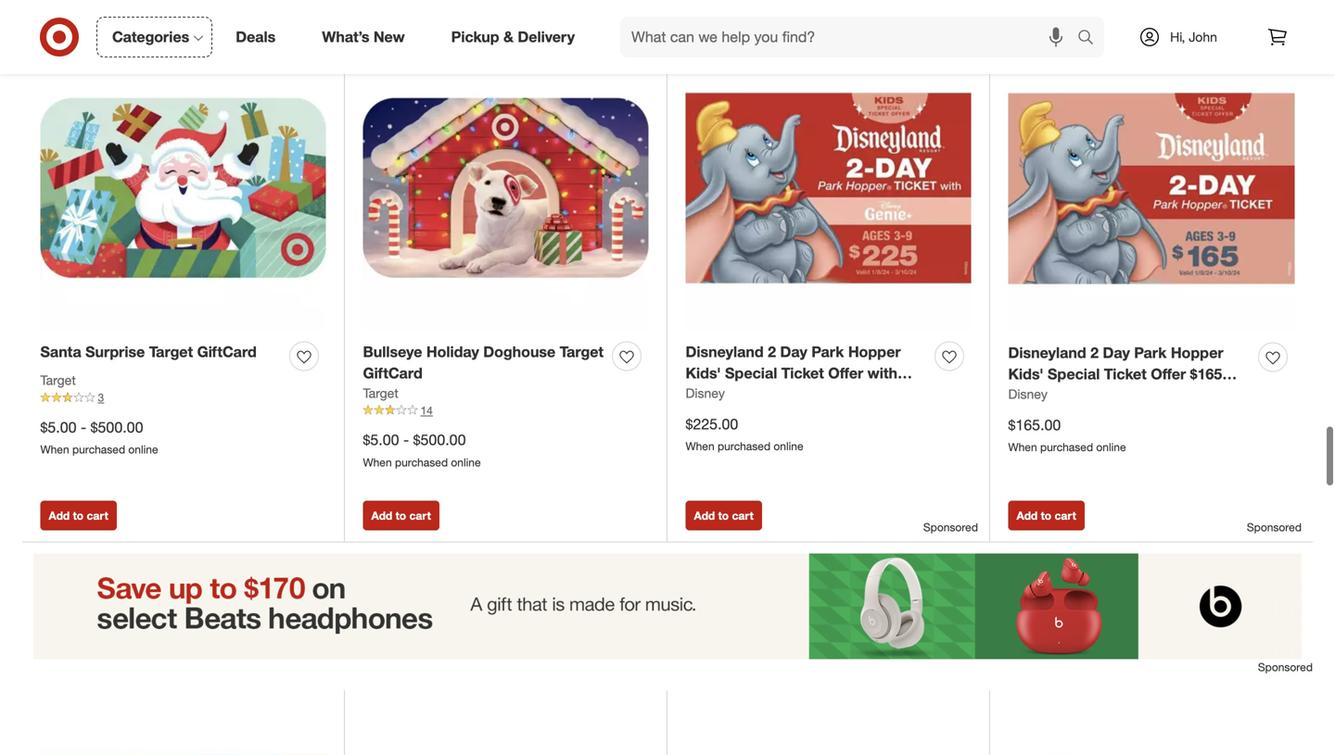 Task type: describe. For each thing, give the bounding box(es) containing it.
$225.00 when purchased online
[[686, 415, 804, 454]]

add to cart button for bullseye holiday doghouse target giftcard
[[363, 501, 439, 531]]

santa surprise target giftcard
[[40, 343, 257, 361]]

cart for bullseye holiday doghouse target giftcard
[[409, 509, 431, 523]]

purchased inside $225.00 when purchased online
[[718, 440, 771, 454]]

3
[[98, 391, 104, 405]]

0 horizontal spatial giftcard
[[197, 343, 257, 361]]

disneyland 2 day park hopper kids' special ticket offer with genie+ $225 (ages 3-9) image
[[686, 46, 971, 331]]

cart for santa surprise target giftcard
[[87, 509, 108, 523]]

to for bullseye holiday doghouse target giftcard
[[396, 509, 406, 523]]

target inside bullseye holiday doghouse target giftcard
[[560, 343, 604, 361]]

advertisement region
[[22, 554, 1313, 660]]

holiday
[[427, 343, 479, 361]]

ticket for 9)
[[1104, 365, 1147, 384]]

ticket for (ages
[[782, 364, 824, 383]]

disneyland 2 day park hopper kids' special ticket offer $165 (ages 3-9) link
[[1008, 343, 1251, 405]]

purchased down 14
[[395, 456, 448, 470]]

2 for 9)
[[1091, 344, 1099, 362]]

3- inside disneyland 2 day park hopper kids' special ticket offer $165 (ages 3-9)
[[1053, 387, 1067, 405]]

pickup & delivery
[[451, 28, 575, 46]]

to for disneyland 2 day park hopper kids' special ticket offer $165 (ages 3-9)
[[1041, 509, 1052, 523]]

offer for $165
[[1151, 365, 1186, 384]]

disneyland 2 day park hopper kids' special ticket offer $165 (ages 3-9)
[[1008, 344, 1224, 405]]

sponsored for deals link
[[601, 5, 656, 19]]

bullseye holiday doghouse target giftcard image
[[363, 46, 649, 331]]

- for santa
[[81, 419, 86, 437]]

genie+
[[686, 386, 736, 404]]

john
[[1189, 29, 1218, 45]]

&
[[504, 28, 514, 46]]

disney for genie+
[[686, 385, 725, 401]]

add to cart for santa surprise target giftcard
[[49, 509, 108, 523]]

categories
[[112, 28, 189, 46]]

pickup & delivery link
[[436, 17, 598, 57]]

sponsored for genie+'s disney link
[[923, 521, 978, 535]]

bullseye holiday doghouse target giftcard
[[363, 343, 604, 383]]

park for with
[[812, 343, 844, 361]]

add for disneyland 2 day park hopper kids' special ticket offer $165 (ages 3-9)
[[1017, 509, 1038, 523]]

disney link for genie+
[[686, 384, 725, 403]]

disneyland 2 day park hopper kids' special ticket offer with genie+ $225 (ages 3-9)
[[686, 343, 901, 404]]

disneyland 2 day park hopper kids' special ticket offer $165 (ages 3-9) image
[[1008, 46, 1295, 332]]

disneyland for (ages
[[1008, 344, 1087, 362]]

hi,
[[1170, 29, 1185, 45]]

What can we help you find? suggestions appear below search field
[[620, 17, 1082, 57]]

search button
[[1069, 17, 1114, 61]]

14 link
[[363, 403, 649, 419]]

delivery
[[518, 28, 575, 46]]

target link for santa surprise target giftcard
[[40, 372, 76, 390]]

3- inside 'disneyland 2 day park hopper kids' special ticket offer with genie+ $225 (ages 3-9)'
[[820, 386, 835, 404]]

$225.00
[[686, 415, 738, 433]]

add to cart button for disneyland 2 day park hopper kids' special ticket offer with genie+ $225 (ages 3-9)
[[686, 501, 762, 531]]

special for 3-
[[1048, 365, 1100, 384]]

santa
[[40, 343, 81, 361]]

bullseye
[[363, 343, 422, 361]]

disney for (ages
[[1008, 386, 1048, 402]]

$225
[[740, 386, 772, 404]]

add to cart button for disneyland 2 day park hopper kids' special ticket offer $165 (ages 3-9)
[[1008, 501, 1085, 531]]

surprise
[[85, 343, 145, 361]]

deals link
[[220, 17, 299, 57]]

2 for (ages
[[768, 343, 776, 361]]

9) inside 'disneyland 2 day park hopper kids' special ticket offer with genie+ $225 (ages 3-9)'
[[835, 386, 847, 404]]

pickup
[[451, 28, 499, 46]]

what's new link
[[306, 17, 428, 57]]

new
[[374, 28, 405, 46]]

to for disneyland 2 day park hopper kids' special ticket offer with genie+ $225 (ages 3-9)
[[718, 509, 729, 523]]

$165.00
[[1008, 416, 1061, 434]]

what's new
[[322, 28, 405, 46]]

$5.00 - $500.00 when purchased online for surprise
[[40, 419, 158, 457]]

$165.00 when purchased online
[[1008, 416, 1126, 455]]

bullseye holiday doghouse target giftcard link
[[363, 342, 605, 384]]

target down bullseye
[[363, 385, 399, 401]]

add for bullseye holiday doghouse target giftcard
[[371, 509, 393, 523]]

online down 14 link
[[451, 456, 481, 470]]

(ages inside disneyland 2 day park hopper kids' special ticket offer $165 (ages 3-9)
[[1008, 387, 1049, 405]]

online down "3" link
[[128, 443, 158, 457]]



Task type: vqa. For each thing, say whether or not it's contained in the screenshot.
"$165"
yes



Task type: locate. For each thing, give the bounding box(es) containing it.
1 horizontal spatial 3-
[[1053, 387, 1067, 405]]

offer inside 'disneyland 2 day park hopper kids' special ticket offer with genie+ $225 (ages 3-9)'
[[828, 364, 864, 383]]

giftcard up "3" link
[[197, 343, 257, 361]]

offer inside disneyland 2 day park hopper kids' special ticket offer $165 (ages 3-9)
[[1151, 365, 1186, 384]]

disneyland inside 'disneyland 2 day park hopper kids' special ticket offer with genie+ $225 (ages 3-9)'
[[686, 343, 764, 361]]

2 up $165.00 when purchased online
[[1091, 344, 1099, 362]]

add to cart button for santa surprise target giftcard
[[40, 501, 117, 531]]

3 add to cart button from the left
[[686, 501, 762, 531]]

0 horizontal spatial park
[[812, 343, 844, 361]]

santa surprise target giftcard link
[[40, 342, 257, 363]]

kids'
[[686, 364, 721, 383], [1008, 365, 1044, 384]]

0 horizontal spatial ticket
[[782, 364, 824, 383]]

ticket inside disneyland 2 day park hopper kids' special ticket offer $165 (ages 3-9)
[[1104, 365, 1147, 384]]

1 horizontal spatial disneyland
[[1008, 344, 1087, 362]]

special inside disneyland 2 day park hopper kids' special ticket offer $165 (ages 3-9)
[[1048, 365, 1100, 384]]

0 vertical spatial giftcard
[[197, 343, 257, 361]]

sponsored
[[601, 5, 656, 19], [923, 521, 978, 535], [1247, 521, 1302, 535], [1258, 661, 1313, 675]]

to for santa surprise target giftcard
[[73, 509, 84, 523]]

$5.00 - $500.00 when purchased online
[[40, 419, 158, 457], [363, 431, 481, 470]]

1 cart from the left
[[87, 509, 108, 523]]

0 horizontal spatial day
[[780, 343, 808, 361]]

when inside $165.00 when purchased online
[[1008, 441, 1037, 455]]

1 horizontal spatial disney link
[[1008, 385, 1048, 404]]

offer
[[828, 364, 864, 383], [1151, 365, 1186, 384]]

hopper
[[848, 343, 901, 361], [1171, 344, 1224, 362]]

9) inside disneyland 2 day park hopper kids' special ticket offer $165 (ages 3-9)
[[1067, 387, 1080, 405]]

2 cart from the left
[[409, 509, 431, 523]]

0 horizontal spatial 9)
[[835, 386, 847, 404]]

2 add from the left
[[371, 509, 393, 523]]

14
[[421, 404, 433, 418]]

0 horizontal spatial hopper
[[848, 343, 901, 361]]

1 horizontal spatial disney
[[1008, 386, 1048, 402]]

3 to from the left
[[718, 509, 729, 523]]

ticket inside 'disneyland 2 day park hopper kids' special ticket offer with genie+ $225 (ages 3-9)'
[[782, 364, 824, 383]]

disney up $165.00
[[1008, 386, 1048, 402]]

disneyland up 'genie+'
[[686, 343, 764, 361]]

online down disneyland 2 day park hopper kids' special ticket offer $165 (ages 3-9)
[[1097, 441, 1126, 455]]

0 horizontal spatial target link
[[40, 372, 76, 390]]

offer left $165
[[1151, 365, 1186, 384]]

giftcard inside bullseye holiday doghouse target giftcard
[[363, 364, 423, 383]]

1 add to cart from the left
[[49, 509, 108, 523]]

-
[[81, 419, 86, 437], [403, 431, 409, 449]]

hopper up with
[[848, 343, 901, 361]]

hopper inside disneyland 2 day park hopper kids' special ticket offer $165 (ages 3-9)
[[1171, 344, 1224, 362]]

purchased
[[718, 440, 771, 454], [1040, 441, 1093, 455], [72, 443, 125, 457], [395, 456, 448, 470]]

disneyland 2 day park hopper kids' special ticket offer with genie+ $225 (ages 3-9) link
[[686, 342, 928, 404]]

4 cart from the left
[[1055, 509, 1077, 523]]

target up "3" link
[[149, 343, 193, 361]]

2 up $225
[[768, 343, 776, 361]]

target right doghouse
[[560, 343, 604, 361]]

kids' for genie+
[[686, 364, 721, 383]]

target
[[149, 343, 193, 361], [560, 343, 604, 361], [40, 373, 76, 389], [363, 385, 399, 401]]

3- up $165.00
[[1053, 387, 1067, 405]]

9) right $225
[[835, 386, 847, 404]]

offer for with
[[828, 364, 864, 383]]

1 horizontal spatial hopper
[[1171, 344, 1224, 362]]

0 horizontal spatial (ages
[[776, 386, 816, 404]]

disney
[[686, 385, 725, 401], [1008, 386, 1048, 402]]

- down santa
[[81, 419, 86, 437]]

offer left with
[[828, 364, 864, 383]]

target link down santa
[[40, 372, 76, 390]]

day inside 'disneyland 2 day park hopper kids' special ticket offer with genie+ $225 (ages 3-9)'
[[780, 343, 808, 361]]

categories link
[[96, 17, 213, 57]]

4 to from the left
[[1041, 509, 1052, 523]]

3 link
[[40, 390, 326, 406]]

to
[[73, 509, 84, 523], [396, 509, 406, 523], [718, 509, 729, 523], [1041, 509, 1052, 523]]

online down 'disneyland 2 day park hopper kids' special ticket offer with genie+ $225 (ages 3-9)'
[[774, 440, 804, 454]]

(ages right $225
[[776, 386, 816, 404]]

disney link
[[686, 384, 725, 403], [1008, 385, 1048, 404]]

$5.00
[[40, 419, 77, 437], [363, 431, 399, 449]]

2 inside 'disneyland 2 day park hopper kids' special ticket offer with genie+ $225 (ages 3-9)'
[[768, 343, 776, 361]]

1 horizontal spatial 2
[[1091, 344, 1099, 362]]

1 to from the left
[[73, 509, 84, 523]]

1 vertical spatial giftcard
[[363, 364, 423, 383]]

2
[[768, 343, 776, 361], [1091, 344, 1099, 362]]

cart for disneyland 2 day park hopper kids' special ticket offer $165 (ages 3-9)
[[1055, 509, 1077, 523]]

$500.00 for surprise
[[91, 419, 143, 437]]

disney up $225.00
[[686, 385, 725, 401]]

0 horizontal spatial disney
[[686, 385, 725, 401]]

target down santa
[[40, 373, 76, 389]]

9)
[[835, 386, 847, 404], [1067, 387, 1080, 405]]

3 cart from the left
[[732, 509, 754, 523]]

deals
[[236, 28, 276, 46]]

0 horizontal spatial offer
[[828, 364, 864, 383]]

1 horizontal spatial $500.00
[[413, 431, 466, 449]]

$5.00 down bullseye
[[363, 431, 399, 449]]

$5.00 for santa surprise target giftcard
[[40, 419, 77, 437]]

kids' inside 'disneyland 2 day park hopper kids' special ticket offer with genie+ $225 (ages 3-9)'
[[686, 364, 721, 383]]

0 horizontal spatial 3-
[[820, 386, 835, 404]]

target inside santa surprise target giftcard link
[[149, 343, 193, 361]]

0 horizontal spatial -
[[81, 419, 86, 437]]

$5.00 - $500.00 when purchased online down "3"
[[40, 419, 158, 457]]

disneyland inside disneyland 2 day park hopper kids' special ticket offer $165 (ages 3-9)
[[1008, 344, 1087, 362]]

1 horizontal spatial giftcard
[[363, 364, 423, 383]]

target link down bullseye
[[363, 384, 399, 403]]

hopper up $165
[[1171, 344, 1224, 362]]

(ages
[[776, 386, 816, 404], [1008, 387, 1049, 405]]

add to cart
[[49, 509, 108, 523], [371, 509, 431, 523], [694, 509, 754, 523], [1017, 509, 1077, 523]]

0 horizontal spatial $5.00 - $500.00 when purchased online
[[40, 419, 158, 457]]

park for $165
[[1134, 344, 1167, 362]]

(ages inside 'disneyland 2 day park hopper kids' special ticket offer with genie+ $225 (ages 3-9)'
[[776, 386, 816, 404]]

special inside 'disneyland 2 day park hopper kids' special ticket offer with genie+ $225 (ages 3-9)'
[[725, 364, 777, 383]]

disneyland
[[686, 343, 764, 361], [1008, 344, 1087, 362]]

2 add to cart from the left
[[371, 509, 431, 523]]

hi, john
[[1170, 29, 1218, 45]]

purchased down $225.00
[[718, 440, 771, 454]]

when
[[686, 440, 715, 454], [1008, 441, 1037, 455], [40, 443, 69, 457], [363, 456, 392, 470]]

special for $225
[[725, 364, 777, 383]]

special
[[725, 364, 777, 383], [1048, 365, 1100, 384]]

with
[[868, 364, 898, 383]]

1 horizontal spatial $5.00
[[363, 431, 399, 449]]

purchased inside $165.00 when purchased online
[[1040, 441, 1093, 455]]

1 horizontal spatial -
[[403, 431, 409, 449]]

feliz navidad poinsettias target giftcard image
[[1008, 709, 1295, 756]]

disney link up $165.00
[[1008, 385, 1048, 404]]

$5.00 - $500.00 when purchased online for holiday
[[363, 431, 481, 470]]

2 inside disneyland 2 day park hopper kids' special ticket offer $165 (ages 3-9)
[[1091, 344, 1099, 362]]

giftcard down bullseye
[[363, 364, 423, 383]]

2 add to cart button from the left
[[363, 501, 439, 531]]

add to cart for disneyland 2 day park hopper kids' special ticket offer with genie+ $225 (ages 3-9)
[[694, 509, 754, 523]]

sponsored for (ages's disney link
[[1247, 521, 1302, 535]]

1 horizontal spatial park
[[1134, 344, 1167, 362]]

park inside 'disneyland 2 day park hopper kids' special ticket offer with genie+ $225 (ages 3-9)'
[[812, 343, 844, 361]]

add to cart for disneyland 2 day park hopper kids' special ticket offer $165 (ages 3-9)
[[1017, 509, 1077, 523]]

search
[[1069, 30, 1114, 48]]

ticket left $165
[[1104, 365, 1147, 384]]

add to cart button
[[40, 501, 117, 531], [363, 501, 439, 531], [686, 501, 762, 531], [1008, 501, 1085, 531]]

$5.00 - $500.00 when purchased online down 14
[[363, 431, 481, 470]]

online inside $165.00 when purchased online
[[1097, 441, 1126, 455]]

4 add to cart button from the left
[[1008, 501, 1085, 531]]

1 horizontal spatial (ages
[[1008, 387, 1049, 405]]

(ages up $165.00
[[1008, 387, 1049, 405]]

0 horizontal spatial $500.00
[[91, 419, 143, 437]]

3- right $225
[[820, 386, 835, 404]]

day for 9)
[[1103, 344, 1130, 362]]

purchased down $165.00
[[1040, 441, 1093, 455]]

cart for disneyland 2 day park hopper kids' special ticket offer with genie+ $225 (ages 3-9)
[[732, 509, 754, 523]]

0 horizontal spatial disney link
[[686, 384, 725, 403]]

disneyland up $165.00
[[1008, 344, 1087, 362]]

online inside $225.00 when purchased online
[[774, 440, 804, 454]]

0 horizontal spatial $5.00
[[40, 419, 77, 437]]

1 horizontal spatial ticket
[[1104, 365, 1147, 384]]

1 horizontal spatial 9)
[[1067, 387, 1080, 405]]

kids' up 'genie+'
[[686, 364, 721, 383]]

$5.00 for bullseye holiday doghouse target giftcard
[[363, 431, 399, 449]]

kids' for (ages
[[1008, 365, 1044, 384]]

cart
[[87, 509, 108, 523], [409, 509, 431, 523], [732, 509, 754, 523], [1055, 509, 1077, 523]]

add for disneyland 2 day park hopper kids' special ticket offer with genie+ $225 (ages 3-9)
[[694, 509, 715, 523]]

add to cart for bullseye holiday doghouse target giftcard
[[371, 509, 431, 523]]

4 add from the left
[[1017, 509, 1038, 523]]

hopper for $165
[[1171, 344, 1224, 362]]

1 horizontal spatial day
[[1103, 344, 1130, 362]]

day for (ages
[[780, 343, 808, 361]]

1 horizontal spatial kids'
[[1008, 365, 1044, 384]]

ticket
[[782, 364, 824, 383], [1104, 365, 1147, 384]]

add
[[49, 509, 70, 523], [371, 509, 393, 523], [694, 509, 715, 523], [1017, 509, 1038, 523]]

target link
[[40, 372, 76, 390], [363, 384, 399, 403]]

disney link for (ages
[[1008, 385, 1048, 404]]

special up $225
[[725, 364, 777, 383]]

add for santa surprise target giftcard
[[49, 509, 70, 523]]

ticket left with
[[782, 364, 824, 383]]

day
[[780, 343, 808, 361], [1103, 344, 1130, 362]]

day inside disneyland 2 day park hopper kids' special ticket offer $165 (ages 3-9)
[[1103, 344, 1130, 362]]

$500.00 down 14
[[413, 431, 466, 449]]

1 add from the left
[[49, 509, 70, 523]]

1 horizontal spatial offer
[[1151, 365, 1186, 384]]

2 to from the left
[[396, 509, 406, 523]]

hopper inside 'disneyland 2 day park hopper kids' special ticket offer with genie+ $225 (ages 3-9)'
[[848, 343, 901, 361]]

0 horizontal spatial 2
[[768, 343, 776, 361]]

1 horizontal spatial $5.00 - $500.00 when purchased online
[[363, 431, 481, 470]]

purchased down "3"
[[72, 443, 125, 457]]

1 horizontal spatial target link
[[363, 384, 399, 403]]

park inside disneyland 2 day park hopper kids' special ticket offer $165 (ages 3-9)
[[1134, 344, 1167, 362]]

1 add to cart button from the left
[[40, 501, 117, 531]]

online
[[774, 440, 804, 454], [1097, 441, 1126, 455], [128, 443, 158, 457], [451, 456, 481, 470]]

9) up $165.00 when purchased online
[[1067, 387, 1080, 405]]

4 add to cart from the left
[[1017, 509, 1077, 523]]

disney link up $225.00
[[686, 384, 725, 403]]

$165
[[1190, 365, 1222, 384]]

3 add from the left
[[694, 509, 715, 523]]

3-
[[820, 386, 835, 404], [1053, 387, 1067, 405]]

special up $165.00 when purchased online
[[1048, 365, 1100, 384]]

$500.00 for holiday
[[413, 431, 466, 449]]

disneyland 3 day 1 park per day kids' special ticket offer $150 (ages 3-9) image
[[40, 709, 326, 756]]

giftcard
[[197, 343, 257, 361], [363, 364, 423, 383]]

3 add to cart from the left
[[694, 509, 754, 523]]

what's
[[322, 28, 369, 46]]

$500.00
[[91, 419, 143, 437], [413, 431, 466, 449]]

doghouse
[[483, 343, 556, 361]]

park
[[812, 343, 844, 361], [1134, 344, 1167, 362]]

kids' inside disneyland 2 day park hopper kids' special ticket offer $165 (ages 3-9)
[[1008, 365, 1044, 384]]

when inside $225.00 when purchased online
[[686, 440, 715, 454]]

0 horizontal spatial kids'
[[686, 364, 721, 383]]

disneyland for genie+
[[686, 343, 764, 361]]

0 horizontal spatial special
[[725, 364, 777, 383]]

1 horizontal spatial special
[[1048, 365, 1100, 384]]

- down bullseye
[[403, 431, 409, 449]]

- for bullseye
[[403, 431, 409, 449]]

$500.00 down "3"
[[91, 419, 143, 437]]

hopper for with
[[848, 343, 901, 361]]

target link for bullseye holiday doghouse target giftcard
[[363, 384, 399, 403]]

kids' up $165.00
[[1008, 365, 1044, 384]]

$5.00 down santa
[[40, 419, 77, 437]]

santa surprise target giftcard image
[[40, 46, 326, 331]]

0 horizontal spatial disneyland
[[686, 343, 764, 361]]



